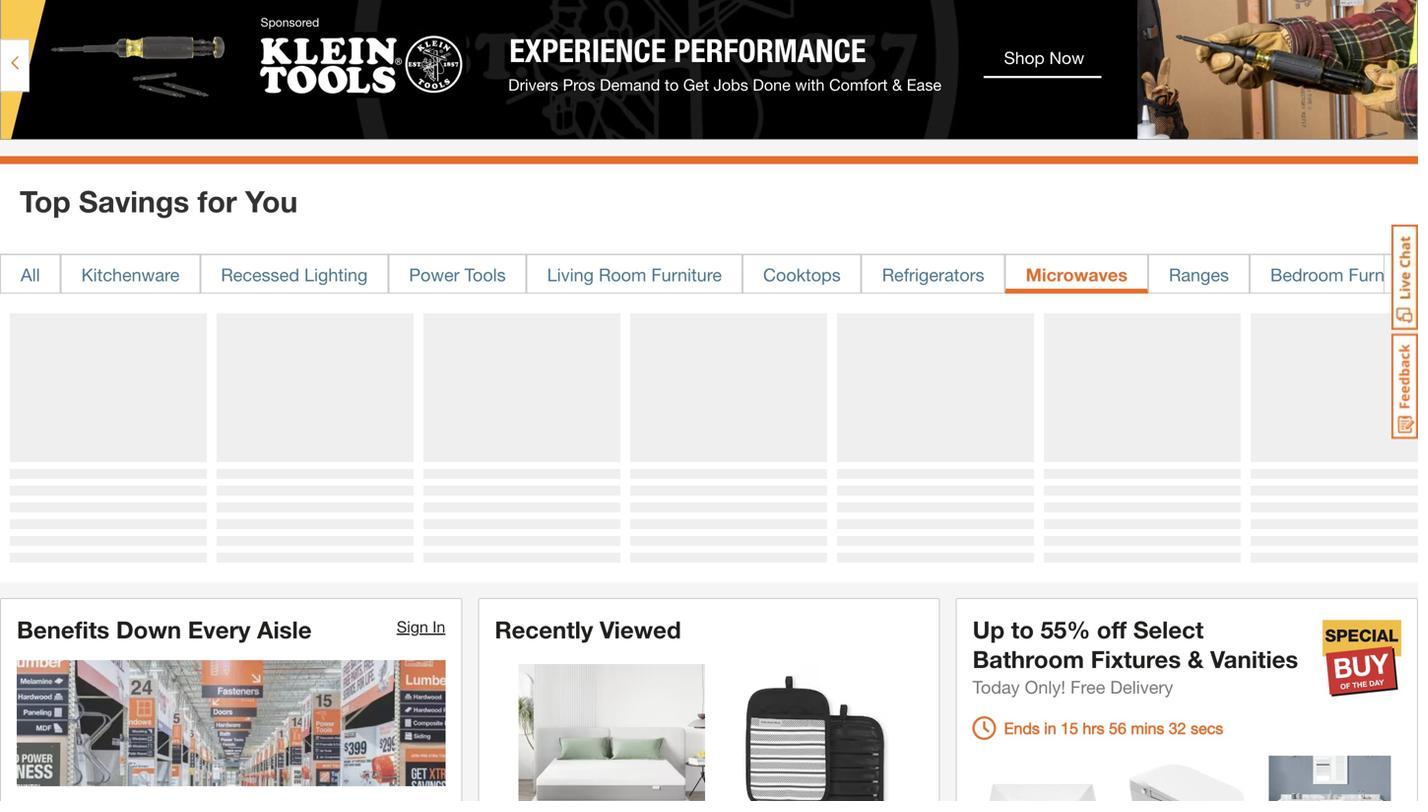 Task type: vqa. For each thing, say whether or not it's contained in the screenshot.


Task type: locate. For each thing, give the bounding box(es) containing it.
2.2 left greater
[[39, 475, 59, 491]]

vissani for 1.1 cu. ft. countertop microwave in fingerprint resistant stainless steel
[[567, 475, 614, 491]]

0 vertical spatial watt
[[981, 475, 1009, 491]]

5 %) from the left
[[1226, 551, 1239, 563]]

5 cu. from the left
[[1170, 475, 1189, 491]]

%)
[[183, 551, 196, 563], [447, 551, 460, 563], [698, 551, 711, 563], [975, 551, 988, 563], [1226, 551, 1239, 563]]

0 horizontal spatial 2.2
[[39, 475, 59, 491]]

40 right 399
[[401, 551, 413, 563]]

countertop for 2.2 cu. ft. countertop microwave with greater capacity in fingerprint resistant stainless steel
[[101, 475, 171, 491]]

2.2 up the "( 1449 )"
[[371, 475, 390, 491]]

secs
[[1191, 736, 1224, 754]]

1 countertop from the left
[[101, 475, 171, 491]]

0 horizontal spatial 30
[[652, 551, 664, 563]]

resistant for 89
[[723, 491, 780, 507]]

. right 399
[[413, 551, 416, 563]]

fixtures
[[1091, 662, 1182, 690]]

2 %) from the left
[[447, 551, 460, 563]]

. left 18
[[941, 551, 944, 563]]

89 down 1.1 cu. ft. countertop microwave oven in white
[[1102, 538, 1128, 566]]

1 horizontal spatial 40
[[929, 551, 941, 563]]

2 119 from the left
[[1152, 539, 1170, 551]]

2 10 from the left
[[435, 551, 447, 563]]

%) down 1.1 cu. ft. countertop microwave in fingerprint resistant stainless steel
[[698, 551, 711, 563]]

ft. inside 1.1 cu. ft. countertop microwave in fingerprint resistant stainless steel
[[665, 475, 677, 491]]

$ inside $ 174 99
[[1359, 542, 1366, 556]]

0 horizontal spatial 1.1
[[619, 475, 638, 491]]

fingerprint inside 2.2 cu. ft. countertop microwave in fingerprint resistant stainless steel with 1,200-watt cooking power
[[389, 491, 455, 507]]

. left 41
[[128, 539, 131, 551]]

stainless right '( 44 )'
[[171, 507, 227, 523]]

kitchenware button
[[61, 254, 200, 294]]

benefits
[[17, 632, 110, 660]]

1 vertical spatial power
[[359, 523, 398, 539]]

119 for in
[[624, 539, 642, 551]]

living
[[548, 264, 594, 285]]

5 ft. from the left
[[1193, 475, 1205, 491]]

) for 2.2 cu. ft. countertop microwave in fingerprint resistant stainless steel with 1,200-watt cooking power
[[412, 515, 415, 527]]

1 119 from the left
[[624, 539, 642, 551]]

$ 89 00 $ 119 . 00 save $ 30 . 00 ( 25 %)
[[567, 538, 711, 566], [1095, 538, 1239, 566]]

benefits down every aisle
[[17, 632, 312, 660]]

1 vertical spatial watt
[[467, 507, 496, 523]]

ft. inside 2.2 cu. ft. countertop microwave in fingerprint resistant stainless steel with 1,200-watt cooking power
[[417, 475, 429, 491]]

2.2 for in
[[371, 475, 390, 491]]

119 down oven
[[1152, 539, 1170, 551]]

368
[[46, 538, 85, 566]]

$ 89 00 $ 119 . 00 save $ 30 . 00 ( 25 %) down "( 268 )" in the right of the page
[[1095, 538, 1239, 566]]

watt right 1449 on the bottom left of the page
[[467, 507, 496, 523]]

30
[[652, 551, 664, 563], [1180, 551, 1192, 563]]

0 horizontal spatial with
[[39, 491, 65, 507]]

0 vertical spatial power
[[409, 264, 460, 285]]

stainless down whirlpool
[[303, 507, 359, 523]]

stainless right 1000- on the bottom right
[[984, 491, 1039, 507]]

1 2.2 from the left
[[39, 475, 59, 491]]

microwave inside "1.7 cu. ft. 1000-watt over the range microwave in stainless steel"
[[898, 491, 965, 507]]

1 horizontal spatial 10
[[435, 551, 447, 563]]

2 vissani from the left
[[831, 475, 878, 491]]

4 ) from the left
[[934, 515, 936, 527]]

off
[[1098, 632, 1127, 660]]

4 cu. from the left
[[906, 475, 925, 491]]

resistant inside the 2.2 cu. ft. countertop microwave with greater capacity in fingerprint resistant stainless steel
[[110, 507, 167, 523]]

cu. for 1.7 cu. ft. 1000-watt over the range microwave in stainless steel
[[906, 475, 925, 491]]

30 for in
[[652, 551, 664, 563]]

resistant inside 1.1 cu. ft. countertop microwave in fingerprint resistant stainless steel
[[723, 491, 780, 507]]

microwave inside the 2.2 cu. ft. countertop microwave with greater capacity in fingerprint resistant stainless steel
[[175, 475, 242, 491]]

1 horizontal spatial resistant
[[459, 491, 516, 507]]

40
[[401, 551, 413, 563], [929, 551, 941, 563]]

1 save from the left
[[104, 551, 128, 563]]

1.1
[[619, 475, 638, 491], [1147, 475, 1166, 491]]

( inside '$ 179 00 $ 219 . 00 save $ 40 . 00 ( 18 %)'
[[959, 551, 963, 563]]

0 horizontal spatial 40
[[401, 551, 413, 563]]

ft. inside "1.7 cu. ft. 1000-watt over the range microwave in stainless steel"
[[929, 475, 941, 491]]

with left 1,200-
[[398, 507, 423, 523]]

stainless inside "1.7 cu. ft. 1000-watt over the range microwave in stainless steel"
[[984, 491, 1039, 507]]

save for 2.2 cu. ft. countertop microwave in fingerprint resistant stainless steel with 1,200-watt cooking power
[[368, 551, 392, 563]]

1 horizontal spatial fingerprint
[[389, 491, 455, 507]]

2.2 inside the 2.2 cu. ft. countertop microwave with greater capacity in fingerprint resistant stainless steel
[[39, 475, 59, 491]]

1 30 from the left
[[652, 551, 664, 563]]

2 save from the left
[[368, 551, 392, 563]]

0 horizontal spatial 119
[[624, 539, 642, 551]]

2 cu. from the left
[[394, 475, 413, 491]]

3 cu. from the left
[[642, 475, 661, 491]]

ft. left capacity
[[85, 475, 97, 491]]

stainless left ( 432 )
[[567, 507, 623, 523]]

countertop inside 2.2 cu. ft. countertop microwave in fingerprint resistant stainless steel with 1,200-watt cooking power
[[433, 475, 503, 491]]

0 horizontal spatial power
[[359, 523, 398, 539]]

40 for 179
[[929, 551, 941, 563]]

1 $ 89 00 $ 119 . 00 save $ 30 . 00 ( 25 %) from the left
[[567, 538, 711, 566]]

3 ft. from the left
[[665, 475, 677, 491]]

fingerprint up 368
[[39, 507, 106, 523]]

ft. inside the 2.2 cu. ft. countertop microwave with greater capacity in fingerprint resistant stainless steel
[[85, 475, 97, 491]]

%) right 219
[[975, 551, 988, 563]]

countertop for 1.1 cu. ft. countertop microwave in fingerprint resistant stainless steel
[[681, 475, 751, 491]]

89 for 1.1 cu. ft. countertop microwave oven in white
[[1102, 538, 1128, 566]]

0 horizontal spatial furniture
[[652, 264, 722, 285]]

countertop inside the 2.2 cu. ft. countertop microwave with greater capacity in fingerprint resistant stainless steel
[[101, 475, 171, 491]]

steel inside 2.2 cu. ft. countertop microwave in fingerprint resistant stainless steel with 1,200-watt cooking power
[[363, 507, 394, 523]]

10
[[171, 551, 183, 563], [435, 551, 447, 563]]

2 furniture from the left
[[1349, 264, 1419, 285]]

1 horizontal spatial watt
[[981, 475, 1009, 491]]

ft. up 1,200-
[[417, 475, 429, 491]]

1 horizontal spatial 2.2
[[371, 475, 390, 491]]

watt left over
[[981, 475, 1009, 491]]

(
[[121, 515, 124, 527], [385, 515, 388, 527], [649, 515, 652, 527], [913, 515, 916, 527], [1177, 515, 1180, 527], [167, 551, 171, 563], [431, 551, 435, 563], [682, 551, 686, 563], [959, 551, 963, 563], [1210, 551, 1214, 563]]

save down oven
[[1146, 551, 1171, 563]]

99
[[1405, 542, 1419, 556]]

cu. inside "1.7 cu. ft. 1000-watt over the range microwave in stainless steel"
[[906, 475, 925, 491]]

fingerprint up the "( 1449 )"
[[389, 491, 455, 507]]

2 40 from the left
[[929, 551, 941, 563]]

. down oven
[[1170, 539, 1173, 551]]

1.
[[1359, 475, 1419, 507]]

countertop for 2.2 cu. ft. countertop microwave in fingerprint resistant stainless steel with 1,200-watt cooking power
[[433, 475, 503, 491]]

( 1449 )
[[385, 515, 415, 527]]

cu. right 1.7
[[906, 475, 925, 491]]

vissani for 1.1 cu. ft. countertop microwave oven in white
[[1095, 475, 1142, 491]]

ft. inside 1.1 cu. ft. countertop microwave oven in white
[[1193, 475, 1205, 491]]

1.7 cu. ft. 1000-watt over the range microwave in stainless steel
[[831, 475, 1042, 523]]

free delivery
[[1071, 693, 1174, 714]]

4 countertop from the left
[[1209, 475, 1279, 491]]

2 ft. from the left
[[417, 475, 429, 491]]

0 horizontal spatial 25
[[686, 551, 698, 563]]

cu. inside 1.1 cu. ft. countertop microwave oven in white
[[1170, 475, 1189, 491]]

1 horizontal spatial with
[[398, 507, 423, 523]]

cooktops button
[[743, 254, 862, 294]]

2 horizontal spatial fingerprint
[[653, 491, 719, 507]]

40 right 219
[[929, 551, 941, 563]]

2 2.2 from the left
[[371, 475, 390, 491]]

microwave inside 2.2 cu. ft. countertop microwave in fingerprint resistant stainless steel with 1,200-watt cooking power
[[303, 491, 370, 507]]

cu.
[[62, 475, 81, 491], [394, 475, 413, 491], [642, 475, 661, 491], [906, 475, 925, 491], [1170, 475, 1189, 491]]

2 30 from the left
[[1180, 551, 1192, 563]]

$ 368 00 $ 409 . 00 save $ 41 . 00 ( 10 %)
[[39, 538, 196, 566]]

( 44 )
[[121, 515, 138, 527]]

in inside 1.1 cu. ft. countertop microwave oven in white
[[1202, 491, 1213, 507]]

with inside the 2.2 cu. ft. countertop microwave with greater capacity in fingerprint resistant stainless steel
[[39, 491, 65, 507]]

with
[[39, 491, 65, 507], [398, 507, 423, 523]]

you
[[245, 184, 298, 219]]

. down ( 263 )
[[920, 539, 923, 551]]

) for 1.7 cu. ft. 1000-watt over the range microwave in stainless steel
[[934, 515, 936, 527]]

2.2 cu. ft. countertop microwave in fingerprint resistant stainless steel with 1,200-watt cooking power
[[303, 475, 516, 539]]

down
[[116, 632, 181, 660]]

0 horizontal spatial resistant
[[110, 507, 167, 523]]

1 1.1 from the left
[[619, 475, 638, 491]]

41
[[137, 551, 149, 563]]

5 ) from the left
[[1198, 515, 1200, 527]]

0 horizontal spatial watt
[[467, 507, 496, 523]]

18
[[963, 551, 975, 563]]

1.1 for oven
[[1147, 475, 1166, 491]]

with left greater
[[39, 491, 65, 507]]

furniture
[[652, 264, 722, 285], [1349, 264, 1419, 285]]

save down 1.1 cu. ft. countertop microwave in fingerprint resistant stainless steel
[[618, 551, 643, 563]]

)
[[136, 515, 138, 527], [412, 515, 415, 527], [670, 515, 672, 527], [934, 515, 936, 527], [1198, 515, 1200, 527]]

1 horizontal spatial $ 89 00 $ 119 . 00 save $ 30 . 00 ( 25 %)
[[1095, 538, 1239, 566]]

ft. up ( 432 )
[[665, 475, 677, 491]]

55%
[[1041, 632, 1091, 660]]

4 %) from the left
[[975, 551, 988, 563]]

3 save from the left
[[618, 551, 643, 563]]

ft. up "( 268 )" in the right of the page
[[1193, 475, 1205, 491]]

40 inside '$ 359 00 $ 399 . 00 save $ 40 . 00 ( 10 %)'
[[401, 551, 413, 563]]

cu. up 1449 on the bottom left of the page
[[394, 475, 413, 491]]

save down ( 263 )
[[896, 551, 920, 563]]

30 down ( 432 )
[[652, 551, 664, 563]]

2 horizontal spatial resistant
[[723, 491, 780, 507]]

2 $ 89 00 $ 119 . 00 save $ 30 . 00 ( 25 %) from the left
[[1095, 538, 1239, 566]]

resistant for 359
[[459, 491, 516, 507]]

save for 1.1 cu. ft. countertop microwave in fingerprint resistant stainless steel
[[618, 551, 643, 563]]

watt
[[981, 475, 1009, 491], [467, 507, 496, 523]]

40 for 359
[[401, 551, 413, 563]]

%) right 41
[[183, 551, 196, 563]]

1 %) from the left
[[183, 551, 196, 563]]

) for 1.1 cu. ft. countertop microwave oven in white
[[1198, 515, 1200, 527]]

cooking
[[303, 523, 355, 539]]

1 ft. from the left
[[85, 475, 97, 491]]

oven
[[1166, 491, 1199, 507]]

cu. up "( 268 )" in the right of the page
[[1170, 475, 1189, 491]]

%) down 1,200-
[[447, 551, 460, 563]]

cu. for 2.2 cu. ft. countertop microwave in fingerprint resistant stainless steel with 1,200-watt cooking power
[[394, 475, 413, 491]]

. down "( 268 )" in the right of the page
[[1192, 551, 1195, 563]]

1 cu. from the left
[[62, 475, 81, 491]]

sign in link
[[397, 634, 446, 653]]

0 horizontal spatial $ 89 00 $ 119 . 00 save $ 30 . 00 ( 25 %)
[[567, 538, 711, 566]]

%) inside '$ 359 00 $ 399 . 00 save $ 40 . 00 ( 10 %)'
[[447, 551, 460, 563]]

2.2 for with
[[39, 475, 59, 491]]

1 horizontal spatial vissani
[[831, 475, 878, 491]]

1.1 inside 1.1 cu. ft. countertop microwave oven in white
[[1147, 475, 1166, 491]]

steel
[[363, 507, 394, 523], [627, 507, 658, 523], [831, 507, 863, 523], [39, 523, 71, 539]]

1 89 from the left
[[574, 538, 600, 566]]

recently viewed
[[495, 632, 681, 660]]

5 save from the left
[[1146, 551, 1171, 563]]

0 horizontal spatial vissani
[[567, 475, 614, 491]]

1.1 inside 1.1 cu. ft. countertop microwave in fingerprint resistant stainless steel
[[619, 475, 638, 491]]

toilets & tubs product image image
[[1127, 773, 1249, 801]]

stainless
[[984, 491, 1039, 507], [171, 507, 227, 523], [303, 507, 359, 523], [567, 507, 623, 523]]

cu. up 368
[[62, 475, 81, 491]]

living room furniture
[[548, 264, 722, 285]]

$
[[104, 539, 110, 551], [368, 539, 374, 551], [618, 539, 624, 551], [896, 539, 902, 551], [1146, 539, 1152, 551], [39, 542, 46, 556], [303, 542, 310, 556], [567, 542, 574, 556], [831, 542, 838, 556], [1095, 542, 1102, 556], [1359, 542, 1366, 556], [131, 551, 137, 563], [395, 551, 401, 563], [646, 551, 652, 563], [923, 551, 929, 563], [1174, 551, 1180, 563]]

ft. left 1000- on the bottom right
[[929, 475, 941, 491]]

for
[[198, 184, 237, 219]]

$ 89 00 $ 119 . 00 save $ 30 . 00 ( 25 %) for in
[[567, 538, 711, 566]]

1 vissani from the left
[[567, 475, 614, 491]]

save inside $ 368 00 $ 409 . 00 save $ 41 . 00 ( 10 %)
[[104, 551, 128, 563]]

0 horizontal spatial 89
[[574, 538, 600, 566]]

30 down "( 268 )" in the right of the page
[[1180, 551, 1192, 563]]

2 25 from the left
[[1214, 551, 1226, 563]]

1.7 cu. ft. 1000-watt over the range microwave in stainless steel image
[[863, 313, 1015, 466]]

microwave
[[175, 475, 242, 491], [303, 491, 370, 507], [567, 491, 634, 507], [898, 491, 965, 507], [1095, 491, 1162, 507]]

1 10 from the left
[[171, 551, 183, 563]]

cu. inside the 2.2 cu. ft. countertop microwave with greater capacity in fingerprint resistant stainless steel
[[62, 475, 81, 491]]

1 furniture from the left
[[652, 264, 722, 285]]

10 down 1,200-
[[435, 551, 447, 563]]

0 horizontal spatial 10
[[171, 551, 183, 563]]

. down 1449 on the bottom left of the page
[[392, 539, 395, 551]]

1 horizontal spatial furniture
[[1349, 264, 1419, 285]]

2 countertop from the left
[[433, 475, 503, 491]]

in
[[433, 634, 446, 653]]

359
[[310, 538, 349, 566]]

40 inside '$ 179 00 $ 219 . 00 save $ 40 . 00 ( 18 %)'
[[929, 551, 941, 563]]

1 horizontal spatial 25
[[1214, 551, 1226, 563]]

. down ( 432 )
[[664, 551, 667, 563]]

fingerprint
[[389, 491, 455, 507], [653, 491, 719, 507], [39, 507, 106, 523]]

89
[[574, 538, 600, 566], [1102, 538, 1128, 566]]

furniture right the room
[[652, 264, 722, 285]]

furniture right bedroom
[[1349, 264, 1419, 285]]

0 horizontal spatial fingerprint
[[39, 507, 106, 523]]

2 1.1 from the left
[[1147, 475, 1166, 491]]

%) down white at bottom right
[[1226, 551, 1239, 563]]

2.2 cu. ft. countertop microwave in fingerprint resistant stainless steel with 1,200-watt cooking power image
[[335, 313, 487, 466]]

in inside the 2.2 cu. ft. countertop microwave with greater capacity in fingerprint resistant stainless steel
[[177, 491, 188, 507]]

1 horizontal spatial 1.1
[[1147, 475, 1166, 491]]

microwave inside 1.1 cu. ft. countertop microwave in fingerprint resistant stainless steel
[[567, 491, 634, 507]]

3 vissani from the left
[[1095, 475, 1142, 491]]

save down 1449 on the bottom left of the page
[[368, 551, 392, 563]]

hrs
[[1083, 736, 1105, 754]]

$ 89 00 $ 119 . 00 save $ 30 . 00 ( 25 %) down ( 432 )
[[567, 538, 711, 566]]

2 horizontal spatial vissani
[[1095, 475, 1142, 491]]

25 down 1.1 cu. ft. countertop microwave in fingerprint resistant stainless steel
[[686, 551, 698, 563]]

3 %) from the left
[[698, 551, 711, 563]]

cu. inside 1.1 cu. ft. countertop microwave in fingerprint resistant stainless steel
[[642, 475, 661, 491]]

. right 409
[[149, 551, 152, 563]]

1.1 cu. ft. countertop microwave oven in white image
[[1127, 313, 1279, 466]]

2 89 from the left
[[1102, 538, 1128, 566]]

4 save from the left
[[896, 551, 920, 563]]

cu. up ( 432 )
[[642, 475, 661, 491]]

cu. for 2.2 cu. ft. countertop microwave with greater capacity in fingerprint resistant stainless steel
[[62, 475, 81, 491]]

1 ) from the left
[[136, 515, 138, 527]]

89 up recently viewed
[[574, 538, 600, 566]]

1 horizontal spatial power
[[409, 264, 460, 285]]

steel inside the 2.2 cu. ft. countertop microwave with greater capacity in fingerprint resistant stainless steel
[[39, 523, 71, 539]]

countertop inside 1.1 cu. ft. countertop microwave in fingerprint resistant stainless steel
[[681, 475, 751, 491]]

ft. for steel
[[929, 475, 941, 491]]

cu. inside 2.2 cu. ft. countertop microwave in fingerprint resistant stainless steel with 1,200-watt cooking power
[[394, 475, 413, 491]]

resistant
[[459, 491, 516, 507], [723, 491, 780, 507], [110, 507, 167, 523]]

1 25 from the left
[[686, 551, 698, 563]]

save inside '$ 359 00 $ 399 . 00 save $ 40 . 00 ( 10 %)'
[[368, 551, 392, 563]]

4 ft. from the left
[[929, 475, 941, 491]]

119 down 1.1 cu. ft. countertop microwave in fingerprint resistant stainless steel
[[624, 539, 642, 551]]

countertop inside 1.1 cu. ft. countertop microwave oven in white
[[1209, 475, 1279, 491]]

save left 41
[[104, 551, 128, 563]]

1 horizontal spatial 89
[[1102, 538, 1128, 566]]

%) inside '$ 179 00 $ 219 . 00 save $ 40 . 00 ( 18 %)'
[[975, 551, 988, 563]]

3 ) from the left
[[670, 515, 672, 527]]

2 ) from the left
[[412, 515, 415, 527]]

25 down white at bottom right
[[1214, 551, 1226, 563]]

fingerprint inside 1.1 cu. ft. countertop microwave in fingerprint resistant stainless steel
[[653, 491, 719, 507]]

microwave inside 1.1 cu. ft. countertop microwave oven in white
[[1095, 491, 1162, 507]]

cu. for 1.1 cu. ft. countertop microwave oven in white
[[1170, 475, 1189, 491]]

$ 89 00 $ 119 . 00 save $ 30 . 00 ( 25 %) for oven
[[1095, 538, 1239, 566]]

bathroom sinks & faucets product image image
[[984, 773, 1106, 801]]

save inside '$ 179 00 $ 219 . 00 save $ 40 . 00 ( 18 %)'
[[896, 551, 920, 563]]

2.2 inside 2.2 cu. ft. countertop microwave in fingerprint resistant stainless steel with 1,200-watt cooking power
[[371, 475, 390, 491]]

1 horizontal spatial 30
[[1180, 551, 1192, 563]]

119 for oven
[[1152, 539, 1170, 551]]

10 inside '$ 359 00 $ 399 . 00 save $ 40 . 00 ( 10 %)'
[[435, 551, 447, 563]]

25
[[686, 551, 698, 563], [1214, 551, 1226, 563]]

10 inside $ 368 00 $ 409 . 00 save $ 41 . 00 ( 10 %)
[[171, 551, 183, 563]]

1 40 from the left
[[401, 551, 413, 563]]

10 right 41
[[171, 551, 183, 563]]

resistant inside 2.2 cu. ft. countertop microwave in fingerprint resistant stainless steel with 1,200-watt cooking power
[[459, 491, 516, 507]]

3 countertop from the left
[[681, 475, 751, 491]]

1 horizontal spatial 119
[[1152, 539, 1170, 551]]

fingerprint up 432
[[653, 491, 719, 507]]

countertop for 1.1 cu. ft. countertop microwave oven in white
[[1209, 475, 1279, 491]]



Task type: describe. For each thing, give the bounding box(es) containing it.
1.1 cu. ft. countertop microwave oven in white
[[1095, 475, 1279, 507]]

feedback link image
[[1392, 333, 1419, 439]]

399
[[374, 539, 392, 551]]

top savings for you
[[20, 184, 298, 219]]

bedroom furniture
[[1271, 264, 1419, 285]]

save for 1.1 cu. ft. countertop microwave oven in white
[[1146, 551, 1171, 563]]

10 for 359
[[435, 551, 447, 563]]

stainless inside 1.1 cu. ft. countertop microwave in fingerprint resistant stainless steel
[[567, 507, 623, 523]]

bathroom
[[973, 662, 1085, 690]]

aisle
[[257, 632, 312, 660]]

capacity
[[119, 491, 173, 507]]

1.1 cu. ft. countertop microwave in fingerprint resistant stainless steel image
[[599, 313, 751, 466]]

56
[[1110, 736, 1127, 754]]

25 for in
[[1214, 551, 1226, 563]]

vissani for 1.7 cu. ft. 1000-watt over the range microwave in stainless steel
[[831, 475, 878, 491]]

the
[[831, 491, 851, 507]]

1000-
[[945, 475, 981, 491]]

30 for oven
[[1180, 551, 1192, 563]]

up to 55% off select bathroom fixtures & vanities today only! free delivery
[[973, 632, 1299, 714]]

special buy logo image
[[1323, 636, 1402, 714]]

recessed
[[221, 264, 300, 285]]

ft. for 1,200-
[[417, 475, 429, 491]]

( 432 )
[[649, 515, 672, 527]]

with inside 2.2 cu. ft. countertop microwave in fingerprint resistant stainless steel with 1,200-watt cooking power
[[398, 507, 423, 523]]

ends in 15 hrs 56 mins 32 secs
[[1005, 736, 1224, 754]]

409
[[110, 539, 128, 551]]

power tools button
[[389, 254, 527, 294]]

15
[[1061, 736, 1079, 754]]

today only!
[[973, 693, 1066, 714]]

mins
[[1131, 736, 1165, 754]]

25 for fingerprint
[[686, 551, 698, 563]]

bedroom
[[1271, 264, 1344, 285]]

save for 1.7 cu. ft. 1000-watt over the range microwave in stainless steel
[[896, 551, 920, 563]]

1.1 for in
[[619, 475, 638, 491]]

44
[[124, 515, 136, 527]]

microwave for 1.1 cu. ft. countertop microwave in fingerprint resistant stainless steel
[[567, 491, 634, 507]]

$ 359 00 $ 399 . 00 save $ 40 . 00 ( 10 %)
[[303, 538, 460, 566]]

vanities
[[1211, 662, 1299, 690]]

microwaves button
[[1006, 254, 1149, 294]]

albany cotton onyx black pot holder set (2-pack) image
[[721, 681, 908, 801]]

ends
[[1005, 736, 1040, 754]]

%) for 1.1 cu. ft. countertop microwave oven in white
[[1226, 551, 1239, 563]]

all
[[21, 264, 40, 285]]

1449
[[388, 515, 412, 527]]

furniture inside button
[[1349, 264, 1419, 285]]

microwave for 2.2 cu. ft. countertop microwave in fingerprint resistant stainless steel with 1,200-watt cooking power
[[303, 491, 370, 507]]

2.2 cu. ft. countertop microwave with greater capacity in fingerprint resistant stainless steel image
[[71, 313, 223, 466]]

%) for 1.1 cu. ft. countertop microwave in fingerprint resistant stainless steel
[[698, 551, 711, 563]]

ft. for stainless
[[85, 475, 97, 491]]

refrigerators
[[883, 264, 985, 285]]

recessed lighting
[[221, 264, 368, 285]]

. down 1.1 cu. ft. countertop microwave in fingerprint resistant stainless steel
[[642, 539, 645, 551]]

savings
[[79, 184, 189, 219]]

2.2 cu. ft. countertop microwave with greater capacity in fingerprint resistant stainless steel link
[[39, 475, 254, 539]]

%) for 2.2 cu. ft. countertop microwave in fingerprint resistant stainless steel with 1,200-watt cooking power
[[447, 551, 460, 563]]

room
[[599, 264, 647, 285]]

sign in
[[397, 634, 446, 653]]

89 for 1.1 cu. ft. countertop microwave in fingerprint resistant stainless steel
[[574, 538, 600, 566]]

power inside 2.2 cu. ft. countertop microwave in fingerprint resistant stainless steel with 1,200-watt cooking power
[[359, 523, 398, 539]]

watt inside "1.7 cu. ft. 1000-watt over the range microwave in stainless steel"
[[981, 475, 1009, 491]]

watt inside 2.2 cu. ft. countertop microwave in fingerprint resistant stainless steel with 1,200-watt cooking power
[[467, 507, 496, 523]]

microwave for 2.2 cu. ft. countertop microwave with greater capacity in fingerprint resistant stainless steel
[[175, 475, 242, 491]]

greater
[[69, 491, 115, 507]]

( 263 )
[[913, 515, 936, 527]]

refrigerators button
[[862, 254, 1006, 294]]

microwaves
[[1026, 264, 1128, 285]]

32
[[1169, 736, 1187, 754]]

in inside 1.1 cu. ft. countertop microwave in fingerprint resistant stainless steel
[[638, 491, 649, 507]]

179
[[838, 538, 877, 566]]

432
[[652, 515, 670, 527]]

ranges button
[[1149, 254, 1250, 294]]

tools
[[465, 264, 506, 285]]

in inside 2.2 cu. ft. countertop microwave in fingerprint resistant stainless steel with 1,200-watt cooking power
[[374, 491, 385, 507]]

%) inside $ 368 00 $ 409 . 00 save $ 41 . 00 ( 10 %)
[[183, 551, 196, 563]]

stainless inside 2.2 cu. ft. countertop microwave in fingerprint resistant stainless steel with 1,200-watt cooking power
[[303, 507, 359, 523]]

$ 179 00 $ 219 . 00 save $ 40 . 00 ( 18 %)
[[831, 538, 988, 566]]

fingerprint for 89
[[653, 491, 719, 507]]

recently
[[495, 632, 593, 660]]

range
[[855, 491, 895, 507]]

sign
[[397, 634, 428, 653]]

furniture inside button
[[652, 264, 722, 285]]

268
[[1180, 515, 1198, 527]]

steel inside 1.1 cu. ft. countertop microwave in fingerprint resistant stainless steel
[[627, 507, 658, 523]]

up
[[973, 632, 1005, 660]]

cu. for 1.1 cu. ft. countertop microwave in fingerprint resistant stainless steel
[[642, 475, 661, 491]]

( inside '$ 359 00 $ 399 . 00 save $ 40 . 00 ( 10 %)'
[[431, 551, 435, 563]]

174
[[1366, 538, 1405, 566]]

lighting
[[304, 264, 368, 285]]

in inside "1.7 cu. ft. 1000-watt over the range microwave in stainless steel"
[[969, 491, 980, 507]]

top
[[20, 184, 71, 219]]

over
[[1013, 475, 1042, 491]]

kitchenware
[[81, 264, 180, 285]]

stainless inside the 2.2 cu. ft. countertop microwave with greater capacity in fingerprint resistant stainless steel
[[171, 507, 227, 523]]

vanities, mirrors & hardware product image image
[[1270, 773, 1392, 801]]

power inside button
[[409, 264, 460, 285]]

power tools
[[409, 264, 506, 285]]

whirlpool
[[303, 475, 366, 491]]

select
[[1134, 632, 1204, 660]]

fingerprint for 359
[[389, 491, 455, 507]]

sign in card banner image
[[17, 677, 446, 801]]

viewed
[[600, 632, 681, 660]]

fingerprint inside the 2.2 cu. ft. countertop microwave with greater capacity in fingerprint resistant stainless steel
[[39, 507, 106, 523]]

) for 1.1 cu. ft. countertop microwave in fingerprint resistant stainless steel
[[670, 515, 672, 527]]

microwave for 1.1 cu. ft. countertop microwave oven in white
[[1095, 491, 1162, 507]]

cooktops
[[764, 264, 841, 285]]

steel inside "1.7 cu. ft. 1000-watt over the range microwave in stainless steel"
[[831, 507, 863, 523]]

every
[[188, 632, 251, 660]]

galanz
[[1359, 475, 1405, 491]]

&
[[1188, 662, 1204, 690]]

( 268 )
[[1177, 515, 1200, 527]]

( inside $ 368 00 $ 409 . 00 save $ 41 . 00 ( 10 %)
[[167, 551, 171, 563]]

white
[[1217, 491, 1252, 507]]

263
[[916, 515, 934, 527]]

bedroom furniture button
[[1250, 254, 1419, 294]]

living room furniture button
[[527, 254, 743, 294]]

recessed lighting button
[[200, 254, 389, 294]]

to
[[1012, 632, 1034, 660]]

$ 174 99
[[1359, 538, 1419, 566]]

10 for 368
[[171, 551, 183, 563]]

2.2 cu. ft. countertop microwave with greater capacity in fingerprint resistant stainless steel
[[39, 475, 242, 539]]

%) for 1.7 cu. ft. 1000-watt over the range microwave in stainless steel
[[975, 551, 988, 563]]

live chat image
[[1392, 225, 1419, 330]]

1.7
[[883, 475, 902, 491]]

1,200-
[[427, 507, 467, 523]]

all button
[[0, 254, 61, 294]]

1.7 cu. ft. over the range microwave oven in stainless steel image
[[1391, 313, 1419, 466]]

next arrow image
[[1393, 264, 1410, 284]]

ranges
[[1170, 264, 1230, 285]]

219
[[902, 539, 920, 551]]

1.1 cu. ft. countertop microwave in fingerprint resistant stainless steel
[[567, 475, 780, 523]]

10 in. support cooling medium to firm gel memory foam tight top queen mattress, breathable and hypoallergenic image
[[519, 681, 705, 801]]



